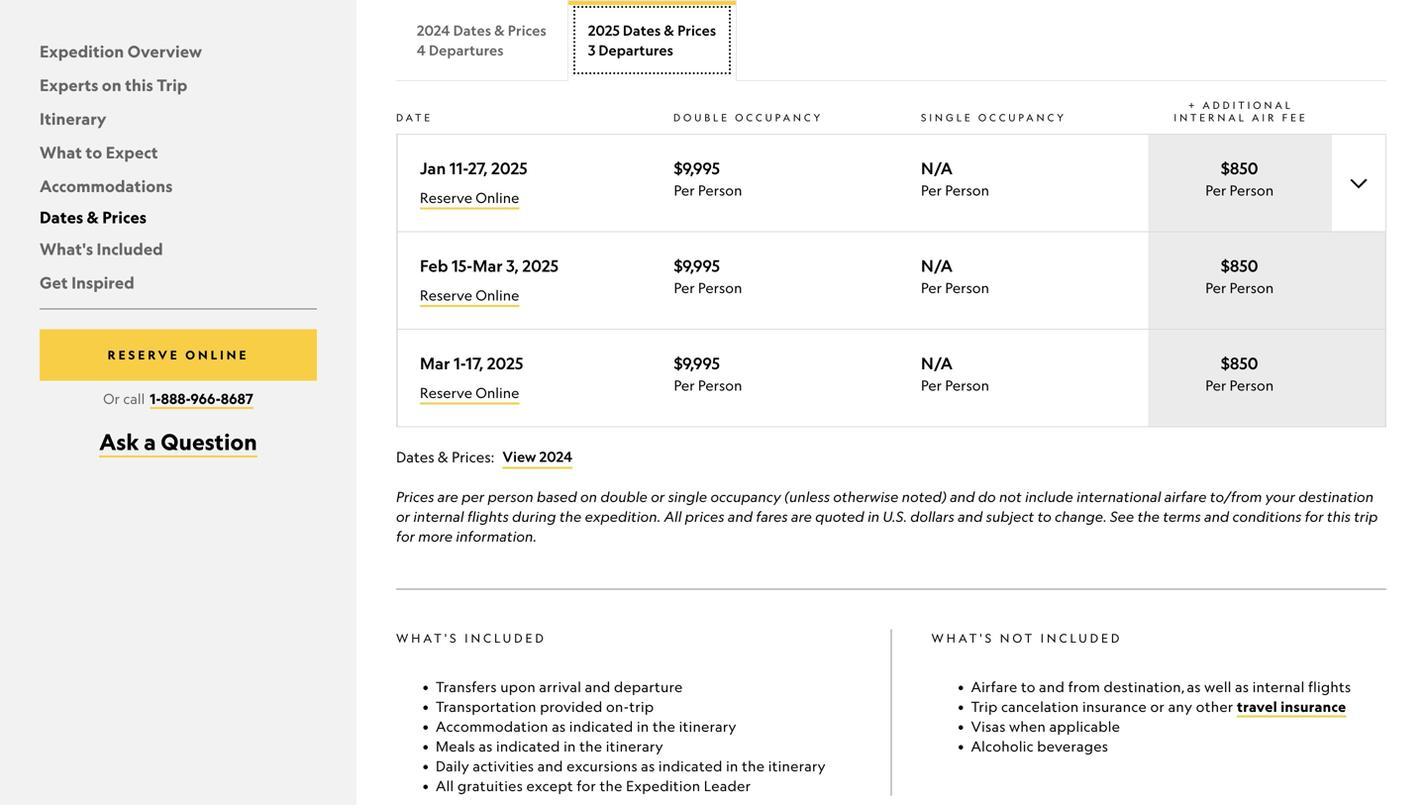 Task type: vqa. For each thing, say whether or not it's contained in the screenshot.
topmost N/A cell
yes



Task type: describe. For each thing, give the bounding box(es) containing it.
excursions
[[567, 758, 638, 775]]

1 horizontal spatial insurance
[[1281, 698, 1347, 716]]

+ additional internal air fee column header
[[1149, 89, 1387, 134]]

cancelation
[[1002, 699, 1080, 715]]

966-
[[191, 390, 221, 408]]

n/a per person for feb 15-mar 3, 2025
[[921, 256, 990, 296]]

0 horizontal spatial what's included
[[40, 239, 163, 259]]

dates & prices
[[40, 207, 147, 227]]

except
[[527, 778, 574, 795]]

terms
[[1164, 508, 1202, 525]]

0 vertical spatial expedition
[[40, 41, 124, 61]]

subject
[[986, 508, 1035, 525]]

27,
[[468, 159, 488, 178]]

n/a cell for feb 15-mar 3, 2025
[[921, 232, 1149, 329]]

to for expect
[[86, 142, 102, 162]]

internal inside prices are per person based on double or single occupancy (unless otherwise noted) and do not include international airfare to/from your destination or internal flights during the expedition. all prices and fares are quoted in u.s. dollars and subject to change. see the terms and conditions for this trip for more information.
[[414, 508, 464, 525]]

reserve up call
[[108, 348, 180, 363]]

or
[[103, 390, 120, 407]]

1 vertical spatial indicated
[[496, 738, 561, 755]]

trip inside airfare to and from destination, as well as internal flights trip cancelation insurance or any other travel insurance visas when applicable alcoholic beverages
[[972, 699, 998, 715]]

gratuities
[[458, 778, 523, 795]]

1- inside 'cell'
[[454, 354, 466, 374]]

occupancy for single occupancy
[[979, 112, 1067, 124]]

itinerary
[[40, 108, 107, 129]]

and left the do at the right of the page
[[950, 489, 975, 505]]

+
[[1189, 99, 1198, 112]]

as down provided
[[552, 718, 566, 735]]

n/a cell for jan 11-27, 2025
[[921, 135, 1149, 231]]

in up leader
[[726, 758, 739, 775]]

row containing mar 1-17, 2025
[[397, 330, 1386, 427]]

2 horizontal spatial for
[[1306, 508, 1324, 525]]

what to expect
[[40, 142, 158, 162]]

information.
[[456, 528, 537, 545]]

11-
[[450, 159, 468, 178]]

prices inside 2024 dates & prices 4 departures
[[508, 22, 547, 39]]

ask
[[99, 428, 139, 456]]

0 vertical spatial on
[[102, 75, 122, 95]]

0 horizontal spatial this
[[125, 75, 153, 95]]

upon
[[501, 679, 536, 696]]

airfare to and from destination, as well as internal flights trip cancelation insurance or any other travel insurance visas when applicable alcoholic beverages
[[972, 679, 1352, 755]]

mar 1-17, 2025
[[420, 354, 523, 374]]

feb 15-mar 3, 2025
[[420, 256, 559, 276]]

transportation
[[436, 699, 537, 715]]

not
[[1001, 631, 1036, 646]]

include
[[1026, 489, 1074, 505]]

8687
[[221, 390, 254, 408]]

and up except
[[538, 758, 563, 775]]

any
[[1169, 699, 1193, 715]]

1 horizontal spatial what's included
[[396, 631, 547, 646]]

trip inside prices are per person based on double or single occupancy (unless otherwise noted) and do not include international airfare to/from your destination or internal flights during the expedition. all prices and fares are quoted in u.s. dollars and subject to change. see the terms and conditions for this trip for more information.
[[1355, 508, 1379, 525]]

inspired
[[71, 272, 135, 293]]

or call 1-888-966-8687
[[103, 390, 254, 408]]

air
[[1253, 112, 1278, 124]]

n/a per person for mar 1-17, 2025
[[921, 354, 990, 394]]

$9,995 cell for jan 11-27, 2025
[[674, 135, 921, 231]]

expedition overview
[[40, 41, 202, 61]]

in up "excursions"
[[564, 738, 576, 755]]

+ additional internal air fee
[[1175, 99, 1308, 124]]

as right "excursions"
[[641, 758, 655, 775]]

see
[[1111, 508, 1135, 525]]

and down to/from
[[1205, 508, 1230, 525]]

double
[[674, 112, 730, 124]]

overview
[[128, 41, 202, 61]]

view
[[503, 448, 537, 466]]

quoted
[[816, 508, 865, 525]]

meals
[[436, 738, 475, 755]]

2 vertical spatial itinerary
[[769, 758, 826, 775]]

change.
[[1055, 508, 1108, 525]]

4
[[417, 42, 426, 59]]

prices are per person based on double or single occupancy (unless otherwise noted) and do not include international airfare to/from your destination or internal flights during the expedition. all prices and fares are quoted in u.s. dollars and subject to change. see the terms and conditions for this trip for more information.
[[396, 489, 1379, 545]]

expedition overview link
[[40, 41, 202, 61]]

n/a for mar 1-17, 2025
[[921, 354, 953, 374]]

2024 inside 2024 dates & prices 4 departures
[[417, 22, 450, 39]]

n/a cell for mar 1-17, 2025
[[921, 330, 1149, 427]]

international
[[1077, 489, 1162, 505]]

1 horizontal spatial are
[[792, 508, 812, 525]]

$850 for mar 1-17, 2025
[[1222, 354, 1259, 374]]

expect
[[106, 142, 158, 162]]

$850 per person for feb 15-mar 3, 2025
[[1206, 256, 1274, 296]]

ask a question button
[[99, 428, 257, 458]]

the up leader
[[742, 758, 765, 775]]

leader
[[704, 778, 751, 795]]

2024 dates & prices 4 departures
[[417, 22, 547, 59]]

reserve online for feb
[[420, 287, 520, 304]]

single
[[921, 112, 974, 124]]

expedition.
[[585, 508, 661, 525]]

prices:
[[452, 448, 495, 466]]

accommodations link
[[40, 176, 173, 196]]

$9,995 cell for mar 1-17, 2025
[[674, 330, 921, 427]]

2 vertical spatial indicated
[[659, 758, 723, 775]]

0 vertical spatial are
[[438, 489, 459, 505]]

17,
[[466, 354, 484, 374]]

1 horizontal spatial included
[[465, 631, 547, 646]]

single occupancy column header
[[921, 89, 1149, 134]]

$9,995 per person for feb 15-mar 3, 2025
[[674, 256, 743, 296]]

$9,995 cell for feb 15-mar 3, 2025
[[674, 232, 921, 329]]

online for mar 1-17, 2025
[[476, 385, 520, 401]]

2025 inside 'cell'
[[487, 354, 523, 374]]

transfers
[[436, 679, 497, 696]]

n/a for jan 11-27, 2025
[[921, 159, 953, 178]]

what to expect link
[[40, 142, 158, 162]]

dates inside 2024 dates & prices 4 departures
[[453, 22, 491, 39]]

additional
[[1203, 99, 1294, 112]]

get
[[40, 272, 68, 293]]

your
[[1266, 489, 1296, 505]]

from
[[1069, 679, 1101, 696]]

double occupancy
[[674, 112, 824, 124]]

this inside prices are per person based on double or single occupancy (unless otherwise noted) and do not include international airfare to/from your destination or internal flights during the expedition. all prices and fares are quoted in u.s. dollars and subject to change. see the terms and conditions for this trip for more information.
[[1328, 508, 1351, 525]]

otherwise
[[834, 489, 899, 505]]

travel insurance link
[[1238, 698, 1347, 718]]

1 horizontal spatial indicated
[[570, 718, 634, 735]]

on-
[[606, 699, 630, 715]]

what's for airfare to and from destination, as well as internal flights
[[932, 631, 995, 646]]

0 horizontal spatial what's
[[40, 239, 93, 259]]

fares
[[756, 508, 788, 525]]

as inside airfare to and from destination, as well as internal flights trip cancelation insurance or any other travel insurance visas when applicable alcoholic beverages
[[1236, 679, 1250, 696]]

0 vertical spatial or
[[651, 489, 665, 505]]

prices inside 2025 dates & prices 3 departures
[[678, 22, 716, 39]]

a
[[144, 428, 156, 456]]

0 horizontal spatial insurance
[[1083, 699, 1147, 715]]

feb
[[420, 256, 448, 276]]

or inside airfare to and from destination, as well as internal flights trip cancelation insurance or any other travel insurance visas when applicable alcoholic beverages
[[1151, 699, 1165, 715]]

online for feb 15-mar 3, 2025
[[476, 287, 520, 304]]

ask a question
[[99, 428, 257, 456]]

2025 dates & prices 3 departures
[[588, 22, 716, 59]]

double
[[601, 489, 648, 505]]

get inspired
[[40, 272, 135, 293]]

mar inside cell
[[473, 256, 503, 276]]

0 horizontal spatial trip
[[157, 75, 188, 95]]

beverages
[[1038, 738, 1109, 755]]

call
[[123, 390, 145, 407]]

more
[[418, 528, 453, 545]]

reserve online for mar
[[420, 385, 520, 401]]

row containing + additional internal air fee
[[396, 89, 1387, 134]]

reserve online inside reserve online link
[[108, 348, 249, 363]]

activities
[[473, 758, 534, 775]]



Task type: locate. For each thing, give the bounding box(es) containing it.
0 horizontal spatial or
[[396, 508, 410, 525]]

trip down overview
[[157, 75, 188, 95]]

reserve online link inside mar 1-17, 2025 'cell'
[[420, 383, 520, 405]]

destination, as
[[1104, 679, 1202, 696]]

reserve online inside jan 11-27, 2025 cell
[[420, 189, 520, 206]]

in
[[868, 508, 880, 525], [637, 718, 650, 735], [564, 738, 576, 755], [726, 758, 739, 775]]

1 vertical spatial flights
[[1309, 679, 1352, 696]]

2 vertical spatial $850 per person
[[1206, 354, 1274, 394]]

get inspired link
[[40, 272, 135, 293]]

indicated up activities
[[496, 738, 561, 755]]

0 vertical spatial n/a
[[921, 159, 953, 178]]

$9,995 per person for mar 1-17, 2025
[[674, 354, 743, 394]]

1 vertical spatial $850
[[1222, 256, 1259, 276]]

3
[[588, 42, 596, 59]]

dates & prices link
[[40, 207, 147, 227]]

2 horizontal spatial or
[[1151, 699, 1165, 715]]

$850 per person for jan 11-27, 2025
[[1206, 159, 1274, 199]]

0 horizontal spatial for
[[396, 528, 415, 545]]

accommodations
[[40, 176, 173, 196]]

not
[[1000, 489, 1022, 505]]

1 vertical spatial $850 per person
[[1206, 256, 1274, 296]]

insurance up applicable
[[1083, 699, 1147, 715]]

0 horizontal spatial departures
[[429, 42, 504, 59]]

the down departure
[[653, 718, 676, 735]]

1 horizontal spatial all
[[664, 508, 682, 525]]

1 horizontal spatial on
[[581, 489, 598, 505]]

insurance right travel
[[1281, 698, 1347, 716]]

flights inside prices are per person based on double or single occupancy (unless otherwise noted) and do not include international airfare to/from your destination or internal flights during the expedition. all prices and fares are quoted in u.s. dollars and subject to change. see the terms and conditions for this trip for more information.
[[468, 508, 509, 525]]

$9,995 for jan 11-27, 2025
[[674, 159, 720, 178]]

as
[[1236, 679, 1250, 696], [552, 718, 566, 735], [479, 738, 493, 755], [641, 758, 655, 775]]

1 occupancy from the left
[[735, 112, 824, 124]]

0 horizontal spatial mar
[[420, 354, 450, 374]]

and up on-
[[585, 679, 611, 696]]

for down destination
[[1306, 508, 1324, 525]]

0 horizontal spatial 1-
[[150, 390, 161, 408]]

on down expedition overview
[[102, 75, 122, 95]]

in down departure
[[637, 718, 650, 735]]

1 n/a from the top
[[921, 159, 953, 178]]

destination
[[1299, 489, 1374, 505]]

3 $850 per person from the top
[[1206, 354, 1274, 394]]

1 $9,995 from the top
[[674, 159, 720, 178]]

dates & prices: view 2024
[[396, 448, 573, 466]]

per
[[674, 182, 695, 199], [921, 182, 942, 199], [1206, 182, 1227, 199], [674, 280, 695, 296], [921, 280, 942, 296], [1206, 280, 1227, 296], [674, 377, 695, 394], [921, 377, 942, 394], [1206, 377, 1227, 394], [462, 489, 485, 505]]

$9,995 for feb 15-mar 3, 2025
[[674, 256, 720, 276]]

reserve online up or call 1-888-966-8687
[[108, 348, 249, 363]]

$9,995 for mar 1-17, 2025
[[674, 354, 720, 374]]

1 vertical spatial $9,995
[[674, 256, 720, 276]]

reserve online link inside jan 11-27, 2025 cell
[[420, 188, 520, 210]]

internal up more
[[414, 508, 464, 525]]

the right see on the bottom
[[1138, 508, 1160, 525]]

1 vertical spatial for
[[396, 528, 415, 545]]

2 $850 from the top
[[1222, 256, 1259, 276]]

person inside prices are per person based on double or single occupancy (unless otherwise noted) and do not include international airfare to/from your destination or internal flights during the expedition. all prices and fares are quoted in u.s. dollars and subject to change. see the terms and conditions for this trip for more information.
[[488, 489, 534, 505]]

date
[[396, 112, 433, 124]]

$850 for jan 11-27, 2025
[[1222, 159, 1259, 178]]

all down single on the left of page
[[664, 508, 682, 525]]

2 n/a per person from the top
[[921, 256, 990, 296]]

trip down departure
[[629, 699, 654, 715]]

0 horizontal spatial included
[[97, 239, 163, 259]]

0 vertical spatial $850 per person
[[1206, 159, 1274, 199]]

airfare
[[972, 679, 1018, 696]]

2 vertical spatial $9,995 per person
[[674, 354, 743, 394]]

to down include
[[1038, 508, 1052, 525]]

reserve online link inside feb 15-mar 3, 2025 cell
[[420, 285, 520, 307]]

what's included down dates & prices link at the left top
[[40, 239, 163, 259]]

and down the do at the right of the page
[[958, 508, 983, 525]]

1 horizontal spatial itinerary
[[679, 718, 737, 735]]

noted)
[[902, 489, 947, 505]]

flights up travel insurance link
[[1309, 679, 1352, 696]]

0 vertical spatial itinerary
[[679, 718, 737, 735]]

reserve for mar
[[420, 385, 473, 401]]

the up "excursions"
[[580, 738, 603, 755]]

0 vertical spatial to
[[86, 142, 102, 162]]

occupancy right double
[[735, 112, 824, 124]]

occupancy right single
[[979, 112, 1067, 124]]

reserve online link down 15-
[[420, 285, 520, 307]]

2 vertical spatial $9,995
[[674, 354, 720, 374]]

n/a per person for jan 11-27, 2025
[[921, 159, 990, 199]]

prices
[[685, 508, 725, 525]]

indicated down on-
[[570, 718, 634, 735]]

feb 15-mar 3, 2025 cell
[[397, 232, 674, 329]]

2 horizontal spatial indicated
[[659, 758, 723, 775]]

what
[[40, 142, 82, 162]]

n/a for feb 15-mar 3, 2025
[[921, 256, 953, 276]]

provided
[[540, 699, 603, 715]]

question
[[161, 428, 257, 456]]

itinerary
[[679, 718, 737, 735], [606, 738, 664, 755], [769, 758, 826, 775]]

all
[[664, 508, 682, 525], [436, 778, 454, 795]]

reserve inside jan 11-27, 2025 cell
[[420, 189, 473, 206]]

and
[[950, 489, 975, 505], [728, 508, 753, 525], [958, 508, 983, 525], [1205, 508, 1230, 525], [585, 679, 611, 696], [1040, 679, 1065, 696], [538, 758, 563, 775]]

on inside prices are per person based on double or single occupancy (unless otherwise noted) and do not include international airfare to/from your destination or internal flights during the expedition. all prices and fares are quoted in u.s. dollars and subject to change. see the terms and conditions for this trip for more information.
[[581, 489, 598, 505]]

1 n/a cell from the top
[[921, 135, 1149, 231]]

to/from
[[1211, 489, 1263, 505]]

2 horizontal spatial included
[[1041, 631, 1123, 646]]

2025
[[588, 22, 620, 39], [492, 159, 528, 178], [523, 256, 559, 276], [487, 354, 523, 374]]

tab list
[[396, 0, 1387, 81]]

this down expedition overview
[[125, 75, 153, 95]]

online inside feb 15-mar 3, 2025 cell
[[476, 287, 520, 304]]

0 horizontal spatial to
[[86, 142, 102, 162]]

applicable
[[1050, 718, 1121, 735]]

0 vertical spatial indicated
[[570, 718, 634, 735]]

reserve down 11-
[[420, 189, 473, 206]]

expedition left leader
[[626, 778, 701, 795]]

1- up prices: at the left of the page
[[454, 354, 466, 374]]

reserve inside feb 15-mar 3, 2025 cell
[[420, 287, 473, 304]]

dates
[[453, 22, 491, 39], [623, 22, 661, 39], [40, 207, 83, 227], [396, 448, 435, 466]]

indicated
[[570, 718, 634, 735], [496, 738, 561, 755], [659, 758, 723, 775]]

2 vertical spatial $9,995 cell
[[674, 330, 921, 427]]

all inside prices are per person based on double or single occupancy (unless otherwise noted) and do not include international airfare to/from your destination or internal flights during the expedition. all prices and fares are quoted in u.s. dollars and subject to change. see the terms and conditions for this trip for more information.
[[664, 508, 682, 525]]

daily
[[436, 758, 470, 775]]

all down daily
[[436, 778, 454, 795]]

this down destination
[[1328, 508, 1351, 525]]

trip up visas
[[972, 699, 998, 715]]

0 horizontal spatial flights
[[468, 508, 509, 525]]

2024 right the view
[[540, 448, 573, 466]]

occupancy inside column header
[[979, 112, 1067, 124]]

in inside prices are per person based on double or single occupancy (unless otherwise noted) and do not include international airfare to/from your destination or internal flights during the expedition. all prices and fares are quoted in u.s. dollars and subject to change. see the terms and conditions for this trip for more information.
[[868, 508, 880, 525]]

included up from
[[1041, 631, 1123, 646]]

& inside 2024 dates & prices 4 departures
[[495, 22, 505, 39]]

2 n/a from the top
[[921, 256, 953, 276]]

online up 966-
[[185, 348, 249, 363]]

flights inside airfare to and from destination, as well as internal flights trip cancelation insurance or any other travel insurance visas when applicable alcoholic beverages
[[1309, 679, 1352, 696]]

2025 inside 2025 dates & prices 3 departures
[[588, 22, 620, 39]]

0 vertical spatial $9,995 cell
[[674, 135, 921, 231]]

on
[[102, 75, 122, 95], [581, 489, 598, 505]]

dates inside 2025 dates & prices 3 departures
[[623, 22, 661, 39]]

$850 for feb 15-mar 3, 2025
[[1222, 256, 1259, 276]]

0 vertical spatial $9,995 per person
[[674, 159, 743, 199]]

2025 right 17,
[[487, 354, 523, 374]]

1 horizontal spatial trip
[[1355, 508, 1379, 525]]

what's included up the transfers
[[396, 631, 547, 646]]

2025 right 27,
[[492, 159, 528, 178]]

during
[[512, 508, 556, 525]]

do
[[979, 489, 996, 505]]

online down 27,
[[476, 189, 520, 206]]

3 n/a cell from the top
[[921, 330, 1149, 427]]

mar left 17,
[[420, 354, 450, 374]]

for
[[1306, 508, 1324, 525], [396, 528, 415, 545], [577, 778, 596, 795]]

1 horizontal spatial 2024
[[540, 448, 573, 466]]

row
[[396, 89, 1387, 134], [397, 135, 1386, 231], [397, 135, 1386, 231], [397, 232, 1386, 329], [397, 330, 1386, 427]]

itinerary link
[[40, 108, 107, 129]]

the down "excursions"
[[600, 778, 623, 795]]

n/a
[[921, 159, 953, 178], [921, 256, 953, 276], [921, 354, 953, 374]]

trip down destination
[[1355, 508, 1379, 525]]

departures for 2024
[[429, 42, 504, 59]]

reserve online link down mar 1-17, 2025
[[420, 383, 520, 405]]

3 $9,995 from the top
[[674, 354, 720, 374]]

&
[[495, 22, 505, 39], [664, 22, 675, 39], [87, 207, 99, 227], [438, 448, 449, 466]]

0 horizontal spatial itinerary
[[606, 738, 664, 755]]

to inside prices are per person based on double or single occupancy (unless otherwise noted) and do not include international airfare to/from your destination or internal flights during the expedition. all prices and fares are quoted in u.s. dollars and subject to change. see the terms and conditions for this trip for more information.
[[1038, 508, 1052, 525]]

2 vertical spatial $850
[[1222, 354, 1259, 374]]

1 vertical spatial all
[[436, 778, 454, 795]]

0 vertical spatial trip
[[1355, 508, 1379, 525]]

table containing jan 11-27, 2025
[[396, 89, 1387, 428]]

internal inside airfare to and from destination, as well as internal flights trip cancelation insurance or any other travel insurance visas when applicable alcoholic beverages
[[1253, 679, 1305, 696]]

2 horizontal spatial to
[[1038, 508, 1052, 525]]

2025 right 3,
[[523, 256, 559, 276]]

transfers upon arrival and departure transportation provided on-trip accommodation as indicated in the itinerary meals as indicated in the itinerary daily activities and excursions as indicated in the itinerary all gratuities except for the expedition leader
[[436, 679, 826, 795]]

online for jan 11-27, 2025
[[476, 189, 520, 206]]

reserve online down mar 1-17, 2025
[[420, 385, 520, 401]]

departures
[[429, 42, 504, 59], [599, 42, 674, 59]]

reserve online for jan
[[420, 189, 520, 206]]

for left more
[[396, 528, 415, 545]]

reserve online link down jan 11-27, 2025
[[420, 188, 520, 210]]

$9,995 per person for jan 11-27, 2025
[[674, 159, 743, 199]]

2 n/a cell from the top
[[921, 232, 1149, 329]]

1 $9,995 per person from the top
[[674, 159, 743, 199]]

n/a cell
[[921, 135, 1149, 231], [921, 232, 1149, 329], [921, 330, 1149, 427]]

1 horizontal spatial mar
[[473, 256, 503, 276]]

table
[[396, 89, 1387, 428]]

1 vertical spatial internal
[[1253, 679, 1305, 696]]

are up more
[[438, 489, 459, 505]]

experts
[[40, 75, 98, 95]]

flights up information.
[[468, 508, 509, 525]]

2 $9,995 per person from the top
[[674, 256, 743, 296]]

1 vertical spatial this
[[1328, 508, 1351, 525]]

1 vertical spatial mar
[[420, 354, 450, 374]]

fee
[[1283, 112, 1308, 124]]

tab list containing 2024 dates & prices
[[396, 0, 1387, 81]]

1 vertical spatial $9,995 per person
[[674, 256, 743, 296]]

row containing feb 15-mar 3, 2025
[[397, 232, 1386, 329]]

reserve online down 15-
[[420, 287, 520, 304]]

reserve online down jan 11-27, 2025
[[420, 189, 520, 206]]

jan 11-27, 2025
[[420, 159, 528, 178]]

$9,995 per person
[[674, 159, 743, 199], [674, 256, 743, 296], [674, 354, 743, 394]]

single occupancy
[[921, 112, 1067, 124]]

1 vertical spatial what's included
[[396, 631, 547, 646]]

1 vertical spatial $9,995 cell
[[674, 232, 921, 329]]

0 horizontal spatial are
[[438, 489, 459, 505]]

2 departures from the left
[[599, 42, 674, 59]]

what's up the transfers
[[396, 631, 459, 646]]

2 vertical spatial to
[[1022, 679, 1036, 696]]

0 horizontal spatial internal
[[414, 508, 464, 525]]

based
[[537, 489, 577, 505]]

2 vertical spatial n/a
[[921, 354, 953, 374]]

reserve for feb
[[420, 287, 473, 304]]

1 horizontal spatial this
[[1328, 508, 1351, 525]]

and inside airfare to and from destination, as well as internal flights trip cancelation insurance or any other travel insurance visas when applicable alcoholic beverages
[[1040, 679, 1065, 696]]

to for and
[[1022, 679, 1036, 696]]

expedition up experts
[[40, 41, 124, 61]]

1 horizontal spatial expedition
[[626, 778, 701, 795]]

reserve
[[420, 189, 473, 206], [420, 287, 473, 304], [108, 348, 180, 363], [420, 385, 473, 401]]

0 horizontal spatial all
[[436, 778, 454, 795]]

included up upon
[[465, 631, 547, 646]]

accommodation
[[436, 718, 549, 735]]

(unless
[[785, 489, 830, 505]]

what's included link
[[40, 239, 163, 259]]

1 departures from the left
[[429, 42, 504, 59]]

reserve online inside feb 15-mar 3, 2025 cell
[[420, 287, 520, 304]]

experts on this trip
[[40, 75, 188, 95]]

1 vertical spatial or
[[396, 508, 410, 525]]

1 vertical spatial trip
[[629, 699, 654, 715]]

2 horizontal spatial what's
[[932, 631, 995, 646]]

3 n/a from the top
[[921, 354, 953, 374]]

expedition inside transfers upon arrival and departure transportation provided on-trip accommodation as indicated in the itinerary meals as indicated in the itinerary daily activities and excursions as indicated in the itinerary all gratuities except for the expedition leader
[[626, 778, 701, 795]]

reserve online link for feb
[[420, 285, 520, 307]]

1 $850 from the top
[[1222, 159, 1259, 178]]

all inside transfers upon arrival and departure transportation provided on-trip accommodation as indicated in the itinerary meals as indicated in the itinerary daily activities and excursions as indicated in the itinerary all gratuities except for the expedition leader
[[436, 778, 454, 795]]

for down "excursions"
[[577, 778, 596, 795]]

reserve online inside mar 1-17, 2025 'cell'
[[420, 385, 520, 401]]

1 horizontal spatial occupancy
[[979, 112, 1067, 124]]

what's up get
[[40, 239, 93, 259]]

departures inside 2025 dates & prices 3 departures
[[599, 42, 674, 59]]

2024 inside dates & prices: view 2024
[[540, 448, 573, 466]]

reserve down mar 1-17, 2025
[[420, 385, 473, 401]]

included
[[97, 239, 163, 259], [465, 631, 547, 646], [1041, 631, 1123, 646]]

1 horizontal spatial internal
[[1253, 679, 1305, 696]]

0 vertical spatial $9,995
[[674, 159, 720, 178]]

1 horizontal spatial flights
[[1309, 679, 1352, 696]]

2 occupancy from the left
[[979, 112, 1067, 124]]

prices inside prices are per person based on double or single occupancy (unless otherwise noted) and do not include international airfare to/from your destination or internal flights during the expedition. all prices and fares are quoted in u.s. dollars and subject to change. see the terms and conditions for this trip for more information.
[[396, 489, 435, 505]]

to up cancelation
[[1022, 679, 1036, 696]]

0 vertical spatial all
[[664, 508, 682, 525]]

reserve online link
[[420, 188, 520, 210], [420, 285, 520, 307], [40, 329, 317, 381], [420, 383, 520, 405]]

1 horizontal spatial to
[[1022, 679, 1036, 696]]

arrival
[[539, 679, 582, 696]]

reserve online link up or call 1-888-966-8687
[[40, 329, 317, 381]]

888-
[[161, 390, 191, 408]]

internal
[[1175, 112, 1247, 124]]

3,
[[507, 256, 519, 276]]

as right well
[[1236, 679, 1250, 696]]

1 $850 per person from the top
[[1206, 159, 1274, 199]]

what's left not
[[932, 631, 995, 646]]

occupancy
[[711, 489, 782, 505]]

what's not included
[[932, 631, 1123, 646]]

in down otherwise
[[868, 508, 880, 525]]

2 $850 per person from the top
[[1206, 256, 1274, 296]]

1 vertical spatial are
[[792, 508, 812, 525]]

on right based
[[581, 489, 598, 505]]

for inside transfers upon arrival and departure transportation provided on-trip accommodation as indicated in the itinerary meals as indicated in the itinerary daily activities and excursions as indicated in the itinerary all gratuities except for the expedition leader
[[577, 778, 596, 795]]

online inside mar 1-17, 2025 'cell'
[[476, 385, 520, 401]]

1 $9,995 cell from the top
[[674, 135, 921, 231]]

reserve inside mar 1-17, 2025 'cell'
[[420, 385, 473, 401]]

$9,995 cell
[[674, 135, 921, 231], [674, 232, 921, 329], [674, 330, 921, 427]]

1-888-966-8687 link
[[150, 390, 254, 409]]

0 vertical spatial for
[[1306, 508, 1324, 525]]

reserve for jan
[[420, 189, 473, 206]]

1 vertical spatial n/a per person
[[921, 256, 990, 296]]

online down 17,
[[476, 385, 520, 401]]

trip inside transfers upon arrival and departure transportation provided on-trip accommodation as indicated in the itinerary meals as indicated in the itinerary daily activities and excursions as indicated in the itinerary all gratuities except for the expedition leader
[[629, 699, 654, 715]]

and down "occupancy"
[[728, 508, 753, 525]]

1 horizontal spatial 1-
[[454, 354, 466, 374]]

1 horizontal spatial what's
[[396, 631, 459, 646]]

person
[[698, 182, 743, 199], [946, 182, 990, 199], [1230, 182, 1274, 199], [698, 280, 743, 296], [946, 280, 990, 296], [1230, 280, 1274, 296], [698, 377, 743, 394], [946, 377, 990, 394], [1230, 377, 1274, 394], [488, 489, 534, 505]]

jan
[[420, 159, 446, 178]]

0 vertical spatial internal
[[414, 508, 464, 525]]

are down (unless
[[792, 508, 812, 525]]

3 $9,995 per person from the top
[[674, 354, 743, 394]]

indicated up leader
[[659, 758, 723, 775]]

as down accommodation
[[479, 738, 493, 755]]

per inside prices are per person based on double or single occupancy (unless otherwise noted) and do not include international airfare to/from your destination or internal flights during the expedition. all prices and fares are quoted in u.s. dollars and subject to change. see the terms and conditions for this trip for more information.
[[462, 489, 485, 505]]

$850 per person for mar 1-17, 2025
[[1206, 354, 1274, 394]]

$850 per person
[[1206, 159, 1274, 199], [1206, 256, 1274, 296], [1206, 354, 1274, 394]]

2 horizontal spatial itinerary
[[769, 758, 826, 775]]

2 vertical spatial for
[[577, 778, 596, 795]]

occupancy for double occupancy
[[735, 112, 824, 124]]

mar 1-17, 2025 cell
[[397, 330, 674, 427]]

mar left 3,
[[473, 256, 503, 276]]

& inside 2025 dates & prices 3 departures
[[664, 22, 675, 39]]

1 vertical spatial n/a cell
[[921, 232, 1149, 329]]

2 vertical spatial or
[[1151, 699, 1165, 715]]

this
[[125, 75, 153, 95], [1328, 508, 1351, 525]]

reserve online link for jan
[[420, 188, 520, 210]]

1 vertical spatial expedition
[[626, 778, 701, 795]]

reserve down feb
[[420, 287, 473, 304]]

3 $9,995 cell from the top
[[674, 330, 921, 427]]

2 $9,995 cell from the top
[[674, 232, 921, 329]]

0 vertical spatial flights
[[468, 508, 509, 525]]

3 n/a per person from the top
[[921, 354, 990, 394]]

1 n/a per person from the top
[[921, 159, 990, 199]]

departures for 2025
[[599, 42, 674, 59]]

mar
[[473, 256, 503, 276], [420, 354, 450, 374]]

mar inside 'cell'
[[420, 354, 450, 374]]

departures right the 3
[[599, 42, 674, 59]]

1- right call
[[150, 390, 161, 408]]

0 vertical spatial this
[[125, 75, 153, 95]]

what's for transfers upon arrival and departure
[[396, 631, 459, 646]]

departures right 4
[[429, 42, 504, 59]]

0 vertical spatial 2024
[[417, 22, 450, 39]]

3 $850 from the top
[[1222, 354, 1259, 374]]

online inside jan 11-27, 2025 cell
[[476, 189, 520, 206]]

0 vertical spatial n/a per person
[[921, 159, 990, 199]]

online down feb 15-mar 3, 2025 at the left of the page
[[476, 287, 520, 304]]

included up the inspired
[[97, 239, 163, 259]]

0 horizontal spatial expedition
[[40, 41, 124, 61]]

1 horizontal spatial departures
[[599, 42, 674, 59]]

and up cancelation
[[1040, 679, 1065, 696]]

airfare
[[1165, 489, 1207, 505]]

occupancy inside column header
[[735, 112, 824, 124]]

internal up travel insurance link
[[1253, 679, 1305, 696]]

what's
[[40, 239, 93, 259], [396, 631, 459, 646], [932, 631, 995, 646]]

n/a per person
[[921, 159, 990, 199], [921, 256, 990, 296], [921, 354, 990, 394]]

2 $9,995 from the top
[[674, 256, 720, 276]]

15-
[[452, 256, 473, 276]]

double occupancy column header
[[674, 89, 921, 134]]

1 vertical spatial on
[[581, 489, 598, 505]]

2024 up 4
[[417, 22, 450, 39]]

2025 up the 3
[[588, 22, 620, 39]]

when
[[1010, 718, 1046, 735]]

1 vertical spatial 2024
[[540, 448, 573, 466]]

1 vertical spatial itinerary
[[606, 738, 664, 755]]

the down based
[[560, 508, 582, 525]]

0 vertical spatial $850
[[1222, 159, 1259, 178]]

to inside airfare to and from destination, as well as internal flights trip cancelation insurance or any other travel insurance visas when applicable alcoholic beverages
[[1022, 679, 1036, 696]]

0 vertical spatial 1-
[[454, 354, 466, 374]]

0 vertical spatial what's included
[[40, 239, 163, 259]]

visas
[[972, 718, 1006, 735]]

1 vertical spatial trip
[[972, 699, 998, 715]]

trip
[[1355, 508, 1379, 525], [629, 699, 654, 715]]

0 horizontal spatial indicated
[[496, 738, 561, 755]]

departures inside 2024 dates & prices 4 departures
[[429, 42, 504, 59]]

to right what
[[86, 142, 102, 162]]

jan 11-27, 2025 cell
[[397, 135, 674, 231]]

reserve online link for mar
[[420, 383, 520, 405]]

1 vertical spatial n/a
[[921, 256, 953, 276]]

travel
[[1238, 698, 1278, 716]]



